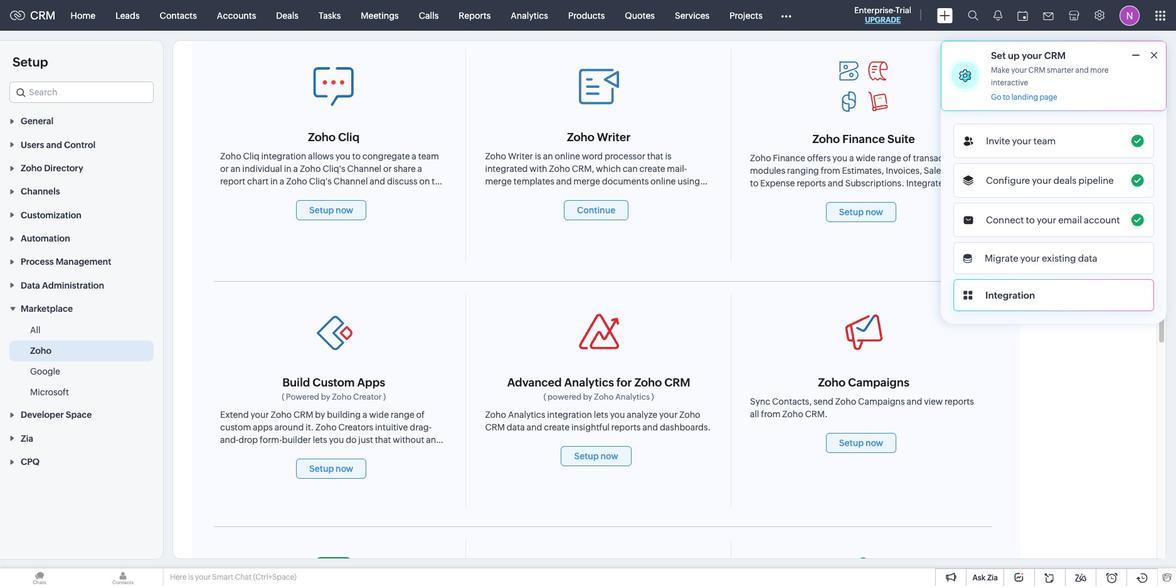 Task type: locate. For each thing, give the bounding box(es) containing it.
0 horizontal spatial contacts,
[[557, 189, 597, 199]]

an inside the zoho writer is an online word processor that is integrated with zoho crm, which can create mail- merge templates and merge documents online using leads, accounts, contacts, and deals details.
[[543, 151, 553, 161]]

finance down ranging
[[793, 191, 825, 201]]

integration down powered
[[547, 410, 592, 420]]

to inside zoho finance offers you a wide range of transaction modules ranging from estimates, invoices, sales orders to expense reports and subscriptions. integrate them with zoho finance and view the relevant information in one place.
[[750, 178, 759, 188]]

merge down crm,
[[574, 176, 601, 186]]

congregate
[[363, 151, 410, 161]]

a inside "extend your zoho crm by building a wide range of custom apps around it. zoho creators intuitive drag- and-drop form-builder lets you do just that without any coding experience."
[[363, 410, 367, 420]]

1 vertical spatial lets
[[313, 435, 327, 445]]

with up templates
[[530, 164, 548, 174]]

from right all
[[761, 409, 781, 419]]

zoho directory button
[[0, 156, 163, 180]]

an up templates
[[543, 151, 553, 161]]

integrated
[[485, 164, 528, 174]]

is up templates
[[535, 151, 541, 161]]

deals
[[1054, 175, 1077, 186]]

online up crm,
[[555, 151, 580, 161]]

0 vertical spatial with
[[530, 164, 548, 174]]

zia right ask
[[988, 574, 998, 582]]

in inside zoho finance offers you a wide range of transaction modules ranging from estimates, invoices, sales orders to expense reports and subscriptions. integrate them with zoho finance and view the relevant information in one place.
[[964, 191, 972, 201]]

1 vertical spatial deals
[[616, 189, 638, 199]]

1 horizontal spatial from
[[821, 166, 841, 176]]

0 vertical spatial wide
[[856, 153, 876, 163]]

that
[[647, 151, 664, 161], [375, 435, 391, 445]]

0 horizontal spatial merge
[[485, 176, 512, 186]]

by down custom
[[321, 392, 330, 402]]

reminded
[[277, 189, 316, 199]]

1 horizontal spatial writer
[[597, 131, 631, 144]]

1 ) from the left
[[384, 392, 386, 402]]

the inside zoho finance offers you a wide range of transaction modules ranging from estimates, invoices, sales orders to expense reports and subscriptions. integrate them with zoho finance and view the relevant information in one place.
[[865, 191, 878, 201]]

0 vertical spatial finance
[[843, 132, 885, 146]]

do
[[346, 435, 357, 445]]

2 horizontal spatial reports
[[945, 397, 975, 407]]

1 horizontal spatial with
[[750, 191, 768, 201]]

1 horizontal spatial an
[[543, 151, 553, 161]]

integration up individual
[[261, 151, 306, 161]]

you
[[336, 151, 351, 161], [833, 153, 848, 163], [610, 410, 625, 420], [329, 435, 344, 445]]

signals image
[[994, 10, 1003, 21]]

1 vertical spatial range
[[391, 410, 415, 420]]

( inside advanced analytics for zoho crm ( powered by zoho analytics )
[[544, 392, 546, 402]]

from inside sync contacts, send zoho campaigns and view reports all from zoho crm.
[[761, 409, 781, 419]]

by left building
[[315, 410, 325, 420]]

data administration button
[[0, 273, 163, 297]]

2 ( from the left
[[544, 392, 546, 402]]

space
[[66, 410, 92, 420]]

1 vertical spatial contacts,
[[773, 397, 812, 407]]

1 ( from the left
[[282, 392, 284, 402]]

zoho writer
[[567, 131, 631, 144]]

0 horizontal spatial of
[[416, 410, 425, 420]]

team up 'configure your deals pipeline'
[[1034, 136, 1056, 146]]

) up analyze
[[652, 392, 654, 402]]

set up your crm make your crm smarter and more interactive go to landing page
[[992, 50, 1109, 102]]

accounts,
[[514, 189, 555, 199]]

0 horizontal spatial online
[[555, 151, 580, 161]]

or up report
[[220, 164, 229, 174]]

estimates,
[[842, 166, 884, 176]]

automation button
[[0, 226, 163, 250]]

you right offers
[[833, 153, 848, 163]]

1 vertical spatial wide
[[369, 410, 389, 420]]

your right migrate
[[1021, 253, 1040, 264]]

zoho inside marketplace "region"
[[30, 346, 52, 356]]

analytics down the for
[[616, 392, 650, 402]]

0 horizontal spatial on
[[318, 189, 329, 199]]

is right here
[[188, 573, 194, 582]]

1 vertical spatial integration
[[547, 410, 592, 420]]

merge up the "leads,"
[[485, 176, 512, 186]]

2 ) from the left
[[652, 392, 654, 402]]

1 horizontal spatial merge
[[574, 176, 601, 186]]

1 vertical spatial campaigns
[[859, 397, 905, 407]]

data right existing
[[1079, 253, 1098, 264]]

ask
[[973, 574, 986, 582]]

with up one
[[750, 191, 768, 201]]

integration inside zoho analytics integration lets you analyze your zoho crm data and create insightful reports and dashboards.
[[547, 410, 592, 420]]

2 or from the left
[[383, 164, 392, 174]]

1 horizontal spatial the
[[432, 176, 445, 186]]

0 horizontal spatial from
[[761, 409, 781, 419]]

0 vertical spatial of
[[903, 153, 912, 163]]

0 vertical spatial an
[[543, 151, 553, 161]]

0 horizontal spatial )
[[384, 392, 386, 402]]

you inside zoho cliq integration allows you to congregate a team or an individual in a zoho cliq's channel or share a report chart in a zoho cliq's channel and discuss on the same and get reminded on the zoho crm activities in zoho cliq
[[336, 151, 351, 161]]

range up invoices,
[[878, 153, 902, 163]]

channel
[[347, 164, 382, 174], [334, 176, 368, 186]]

0 horizontal spatial deals
[[276, 10, 299, 20]]

1 horizontal spatial )
[[652, 392, 654, 402]]

to down zoho cliq
[[352, 151, 361, 161]]

1 horizontal spatial contacts,
[[773, 397, 812, 407]]

to inside set up your crm make your crm smarter and more interactive go to landing page
[[1003, 93, 1011, 102]]

contacts, inside sync contacts, send zoho campaigns and view reports all from zoho crm.
[[773, 397, 812, 407]]

share
[[394, 164, 416, 174]]

1 horizontal spatial view
[[924, 397, 943, 407]]

deals
[[276, 10, 299, 20], [616, 189, 638, 199]]

) right creator
[[384, 392, 386, 402]]

lets up insightful
[[594, 410, 609, 420]]

1 horizontal spatial (
[[544, 392, 546, 402]]

1 vertical spatial writer
[[508, 151, 533, 161]]

finance up ranging
[[773, 153, 806, 163]]

0 horizontal spatial lets
[[313, 435, 327, 445]]

mails element
[[1036, 1, 1062, 30]]

relevant
[[880, 191, 913, 201]]

crm inside advanced analytics for zoho crm ( powered by zoho analytics )
[[665, 376, 691, 389]]

to right connect
[[1026, 215, 1035, 225]]

cliq
[[338, 131, 360, 144], [243, 151, 260, 161], [243, 201, 260, 211]]

0 horizontal spatial with
[[530, 164, 548, 174]]

deals left tasks link
[[276, 10, 299, 20]]

channels
[[21, 187, 60, 197]]

1 horizontal spatial zia
[[988, 574, 998, 582]]

control
[[64, 140, 96, 150]]

chats image
[[0, 569, 79, 586]]

your up dashboards.
[[660, 410, 678, 420]]

0 vertical spatial reports
[[797, 178, 826, 188]]

create
[[640, 164, 666, 174], [544, 422, 570, 432]]

connect to your email account
[[987, 215, 1121, 225]]

analytics down advanced
[[508, 410, 546, 420]]

you inside "extend your zoho crm by building a wide range of custom apps around it. zoho creators intuitive drag- and-drop form-builder lets you do just that without any coding experience."
[[329, 435, 344, 445]]

1 horizontal spatial of
[[903, 153, 912, 163]]

1 vertical spatial with
[[750, 191, 768, 201]]

advanced analytics for zoho crm ( powered by zoho analytics )
[[507, 376, 691, 402]]

crm inside zoho analytics integration lets you analyze your zoho crm data and create insightful reports and dashboards.
[[485, 422, 505, 432]]

on right reminded
[[318, 189, 329, 199]]

writer up integrated
[[508, 151, 533, 161]]

0 horizontal spatial is
[[188, 573, 194, 582]]

them
[[946, 178, 967, 188]]

campaigns down the 'zoho campaigns'
[[859, 397, 905, 407]]

None field
[[9, 82, 154, 103]]

create menu image
[[938, 8, 953, 23]]

your up apps
[[251, 410, 269, 420]]

0 horizontal spatial wide
[[369, 410, 389, 420]]

1 vertical spatial finance
[[773, 153, 806, 163]]

go
[[992, 93, 1002, 102]]

2 horizontal spatial the
[[865, 191, 878, 201]]

configure
[[987, 175, 1031, 186]]

ranging
[[787, 166, 819, 176]]

0 vertical spatial lets
[[594, 410, 609, 420]]

it.
[[306, 422, 314, 432]]

you down zoho cliq
[[336, 151, 351, 161]]

that inside the zoho writer is an online word processor that is integrated with zoho crm, which can create mail- merge templates and merge documents online using leads, accounts, contacts, and deals details.
[[647, 151, 664, 161]]

expense
[[761, 178, 795, 188]]

an inside zoho cliq integration allows you to congregate a team or an individual in a zoho cliq's channel or share a report chart in a zoho cliq's channel and discuss on the same and get reminded on the zoho crm activities in zoho cliq
[[231, 164, 241, 174]]

range up intuitive
[[391, 410, 415, 420]]

documents
[[602, 176, 649, 186]]

your left deals
[[1033, 175, 1052, 186]]

invite your team
[[987, 136, 1056, 146]]

offers
[[808, 153, 831, 163]]

you left analyze
[[610, 410, 625, 420]]

online up details.
[[651, 176, 676, 186]]

0 vertical spatial cliq
[[338, 131, 360, 144]]

creators
[[339, 422, 374, 432]]

reports
[[797, 178, 826, 188], [945, 397, 975, 407], [612, 422, 641, 432]]

( down advanced
[[544, 392, 546, 402]]

0 horizontal spatial create
[[544, 422, 570, 432]]

integration inside zoho cliq integration allows you to congregate a team or an individual in a zoho cliq's channel or share a report chart in a zoho cliq's channel and discuss on the same and get reminded on the zoho crm activities in zoho cliq
[[261, 151, 306, 161]]

0 horizontal spatial an
[[231, 164, 241, 174]]

(
[[282, 392, 284, 402], [544, 392, 546, 402]]

1 vertical spatial cliq
[[243, 151, 260, 161]]

writer up the processor
[[597, 131, 631, 144]]

1 vertical spatial team
[[418, 151, 439, 161]]

campaigns
[[848, 376, 910, 389], [859, 397, 905, 407]]

deals inside deals link
[[276, 10, 299, 20]]

go to landing page link
[[992, 93, 1058, 102]]

smarter
[[1047, 66, 1074, 75]]

zia up cpq
[[21, 434, 33, 444]]

the right discuss
[[432, 176, 445, 186]]

data down advanced
[[507, 422, 525, 432]]

here
[[170, 573, 187, 582]]

1 horizontal spatial create
[[640, 164, 666, 174]]

pipeline
[[1079, 175, 1114, 186]]

landing
[[1012, 93, 1039, 102]]

your down up
[[1012, 66, 1027, 75]]

more
[[1091, 66, 1109, 75]]

1 horizontal spatial or
[[383, 164, 392, 174]]

campaigns up sync contacts, send zoho campaigns and view reports all from zoho crm.
[[848, 376, 910, 389]]

configure your deals pipeline
[[987, 175, 1114, 186]]

experience.
[[251, 447, 300, 457]]

cliq up individual
[[243, 151, 260, 161]]

) inside build custom apps ( powered by zoho creator )
[[384, 392, 386, 402]]

0 horizontal spatial data
[[507, 422, 525, 432]]

by right powered
[[583, 392, 593, 402]]

accounts link
[[207, 0, 266, 30]]

the down "subscriptions."
[[865, 191, 878, 201]]

extend your zoho crm by building a wide range of custom apps around it. zoho creators intuitive drag- and-drop form-builder lets you do just that without any coding experience.
[[220, 410, 441, 457]]

0 vertical spatial data
[[1079, 253, 1098, 264]]

contacts, down crm,
[[557, 189, 597, 199]]

of up drag-
[[416, 410, 425, 420]]

team inside zoho cliq integration allows you to congregate a team or an individual in a zoho cliq's channel or share a report chart in a zoho cliq's channel and discuss on the same and get reminded on the zoho crm activities in zoho cliq
[[418, 151, 439, 161]]

1 horizontal spatial lets
[[594, 410, 609, 420]]

cliq down chart
[[243, 201, 260, 211]]

1 vertical spatial zia
[[988, 574, 998, 582]]

automation
[[21, 233, 70, 244]]

analytics right the reports link
[[511, 10, 548, 20]]

developer space
[[21, 410, 92, 420]]

0 horizontal spatial reports
[[612, 422, 641, 432]]

all
[[30, 325, 41, 335]]

that inside "extend your zoho crm by building a wide range of custom apps around it. zoho creators intuitive drag- and-drop form-builder lets you do just that without any coding experience."
[[375, 435, 391, 445]]

zoho
[[308, 131, 336, 144], [567, 131, 595, 144], [813, 132, 840, 146], [220, 151, 241, 161], [485, 151, 506, 161], [750, 153, 772, 163], [21, 163, 42, 173], [300, 164, 321, 174], [549, 164, 570, 174], [286, 176, 307, 186], [346, 189, 367, 199], [770, 191, 791, 201], [220, 201, 241, 211], [30, 346, 52, 356], [635, 376, 662, 389], [818, 376, 846, 389], [332, 392, 352, 402], [594, 392, 614, 402], [836, 397, 857, 407], [783, 409, 804, 419], [271, 410, 292, 420], [485, 410, 506, 420], [680, 410, 701, 420], [316, 422, 337, 432]]

the right reminded
[[330, 189, 344, 199]]

meetings link
[[351, 0, 409, 30]]

0 vertical spatial writer
[[597, 131, 631, 144]]

1 vertical spatial cliq's
[[309, 176, 332, 186]]

home
[[71, 10, 95, 20]]

lets down it.
[[313, 435, 327, 445]]

you inside zoho finance offers you a wide range of transaction modules ranging from estimates, invoices, sales orders to expense reports and subscriptions. integrate them with zoho finance and view the relevant information in one place.
[[833, 153, 848, 163]]

enterprise-
[[855, 6, 896, 15]]

create right can
[[640, 164, 666, 174]]

0 horizontal spatial range
[[391, 410, 415, 420]]

zoho analytics integration lets you analyze your zoho crm data and create insightful reports and dashboards.
[[485, 410, 711, 432]]

all link
[[30, 324, 41, 336]]

1 horizontal spatial data
[[1079, 253, 1098, 264]]

analytics up powered
[[565, 376, 614, 389]]

and inside sync contacts, send zoho campaigns and view reports all from zoho crm.
[[907, 397, 923, 407]]

to down modules
[[750, 178, 759, 188]]

and inside set up your crm make your crm smarter and more interactive go to landing page
[[1076, 66, 1089, 75]]

analytics inside "link"
[[511, 10, 548, 20]]

an up report
[[231, 164, 241, 174]]

) inside advanced analytics for zoho crm ( powered by zoho analytics )
[[652, 392, 654, 402]]

1 horizontal spatial that
[[647, 151, 664, 161]]

powered
[[548, 392, 582, 402]]

0 horizontal spatial zia
[[21, 434, 33, 444]]

create down powered
[[544, 422, 570, 432]]

0 vertical spatial zia
[[21, 434, 33, 444]]

users and control
[[21, 140, 96, 150]]

0 vertical spatial on
[[419, 176, 430, 186]]

1 vertical spatial view
[[924, 397, 943, 407]]

just
[[359, 435, 373, 445]]

integration for zoho cliq
[[261, 151, 306, 161]]

( inside build custom apps ( powered by zoho creator )
[[282, 392, 284, 402]]

contacts, up crm.
[[773, 397, 812, 407]]

from down offers
[[821, 166, 841, 176]]

0 horizontal spatial integration
[[261, 151, 306, 161]]

powered
[[286, 392, 320, 402]]

channel down congregate
[[347, 164, 382, 174]]

which
[[596, 164, 621, 174]]

that down intuitive
[[375, 435, 391, 445]]

marketplace
[[21, 304, 73, 314]]

1 vertical spatial create
[[544, 422, 570, 432]]

in down them
[[964, 191, 972, 201]]

1 vertical spatial from
[[761, 409, 781, 419]]

cliq up zoho cliq integration allows you to congregate a team or an individual in a zoho cliq's channel or share a report chart in a zoho cliq's channel and discuss on the same and get reminded on the zoho crm activities in zoho cliq
[[338, 131, 360, 144]]

channel down allows
[[334, 176, 368, 186]]

range inside "extend your zoho crm by building a wide range of custom apps around it. zoho creators intuitive drag- and-drop form-builder lets you do just that without any coding experience."
[[391, 410, 415, 420]]

0 horizontal spatial (
[[282, 392, 284, 402]]

with inside the zoho writer is an online word processor that is integrated with zoho crm, which can create mail- merge templates and merge documents online using leads, accounts, contacts, and deals details.
[[530, 164, 548, 174]]

to right go
[[1003, 93, 1011, 102]]

of up invoices,
[[903, 153, 912, 163]]

create inside zoho analytics integration lets you analyze your zoho crm data and create insightful reports and dashboards.
[[544, 422, 570, 432]]

information
[[915, 191, 962, 201]]

1 or from the left
[[220, 164, 229, 174]]

is up mail-
[[665, 151, 672, 161]]

microsoft
[[30, 387, 69, 397]]

0 horizontal spatial that
[[375, 435, 391, 445]]

migrate
[[985, 253, 1019, 264]]

2 vertical spatial reports
[[612, 422, 641, 432]]

or
[[220, 164, 229, 174], [383, 164, 392, 174]]

by inside "extend your zoho crm by building a wide range of custom apps around it. zoho creators intuitive drag- and-drop form-builder lets you do just that without any coding experience."
[[315, 410, 325, 420]]

or down congregate
[[383, 164, 392, 174]]

2 horizontal spatial is
[[665, 151, 672, 161]]

1 vertical spatial data
[[507, 422, 525, 432]]

that right the processor
[[647, 151, 664, 161]]

0 vertical spatial from
[[821, 166, 841, 176]]

None button
[[296, 200, 367, 220], [564, 200, 629, 220], [826, 202, 897, 222], [826, 433, 897, 453], [561, 446, 632, 466], [296, 459, 367, 479], [296, 200, 367, 220], [564, 200, 629, 220], [826, 202, 897, 222], [826, 433, 897, 453], [561, 446, 632, 466], [296, 459, 367, 479]]

writer inside the zoho writer is an online word processor that is integrated with zoho crm, which can create mail- merge templates and merge documents online using leads, accounts, contacts, and deals details.
[[508, 151, 533, 161]]

0 vertical spatial view
[[844, 191, 863, 201]]

of inside zoho finance offers you a wide range of transaction modules ranging from estimates, invoices, sales orders to expense reports and subscriptions. integrate them with zoho finance and view the relevant information in one place.
[[903, 153, 912, 163]]

writer
[[597, 131, 631, 144], [508, 151, 533, 161]]

crm
[[30, 9, 56, 22], [1045, 50, 1066, 61], [1029, 66, 1046, 75], [369, 189, 388, 199], [665, 376, 691, 389], [294, 410, 313, 420], [485, 422, 505, 432]]

0 vertical spatial create
[[640, 164, 666, 174]]

1 horizontal spatial online
[[651, 176, 676, 186]]

analytics inside zoho analytics integration lets you analyze your zoho crm data and create insightful reports and dashboards.
[[508, 410, 546, 420]]

zoho finance suite
[[813, 132, 915, 146]]

0 horizontal spatial or
[[220, 164, 229, 174]]

on up the activities
[[419, 176, 430, 186]]

wide up intuitive
[[369, 410, 389, 420]]

1 vertical spatial reports
[[945, 397, 975, 407]]

deals down documents
[[616, 189, 638, 199]]

0 horizontal spatial writer
[[508, 151, 533, 161]]

0 vertical spatial that
[[647, 151, 664, 161]]

cliq's
[[323, 164, 346, 174], [309, 176, 332, 186]]

by inside advanced analytics for zoho crm ( powered by zoho analytics )
[[583, 392, 593, 402]]

1 horizontal spatial wide
[[856, 153, 876, 163]]

reports inside sync contacts, send zoho campaigns and view reports all from zoho crm.
[[945, 397, 975, 407]]

wide up the estimates,
[[856, 153, 876, 163]]

finance up the estimates,
[[843, 132, 885, 146]]

1 vertical spatial channel
[[334, 176, 368, 186]]

1 vertical spatial an
[[231, 164, 241, 174]]

0 horizontal spatial view
[[844, 191, 863, 201]]

tasks link
[[309, 0, 351, 30]]

1 vertical spatial that
[[375, 435, 391, 445]]

1 horizontal spatial range
[[878, 153, 902, 163]]

1 horizontal spatial deals
[[616, 189, 638, 199]]

0 vertical spatial online
[[555, 151, 580, 161]]

0 vertical spatial team
[[1034, 136, 1056, 146]]

merge
[[485, 176, 512, 186], [574, 176, 601, 186]]

you left "do"
[[329, 435, 344, 445]]

process management
[[21, 257, 111, 267]]

1 horizontal spatial reports
[[797, 178, 826, 188]]

2 merge from the left
[[574, 176, 601, 186]]

apps
[[357, 376, 385, 389]]

team right congregate
[[418, 151, 439, 161]]

0 horizontal spatial team
[[418, 151, 439, 161]]

( down build
[[282, 392, 284, 402]]

extend
[[220, 410, 249, 420]]



Task type: vqa. For each thing, say whether or not it's contained in the screenshot.
option
no



Task type: describe. For each thing, give the bounding box(es) containing it.
search image
[[968, 10, 979, 21]]

process management button
[[0, 250, 163, 273]]

lets inside "extend your zoho crm by building a wide range of custom apps around it. zoho creators intuitive drag- and-drop form-builder lets you do just that without any coding experience."
[[313, 435, 327, 445]]

intuitive
[[375, 422, 408, 432]]

interactive
[[992, 78, 1029, 87]]

calendar image
[[1018, 10, 1029, 20]]

word
[[582, 151, 603, 161]]

report
[[220, 176, 246, 186]]

process
[[21, 257, 54, 267]]

range inside zoho finance offers you a wide range of transaction modules ranging from estimates, invoices, sales orders to expense reports and subscriptions. integrate them with zoho finance and view the relevant information in one place.
[[878, 153, 902, 163]]

processor
[[605, 151, 646, 161]]

contacts, inside the zoho writer is an online word processor that is integrated with zoho crm, which can create mail- merge templates and merge documents online using leads, accounts, contacts, and deals details.
[[557, 189, 597, 199]]

customization
[[21, 210, 82, 220]]

here is your smart chat (ctrl+space)
[[170, 573, 297, 582]]

products link
[[558, 0, 615, 30]]

invoices,
[[886, 166, 923, 176]]

connect
[[987, 215, 1025, 225]]

details.
[[640, 189, 670, 199]]

users and control button
[[0, 133, 163, 156]]

reports inside zoho finance offers you a wide range of transaction modules ranging from estimates, invoices, sales orders to expense reports and subscriptions. integrate them with zoho finance and view the relevant information in one place.
[[797, 178, 826, 188]]

Search text field
[[10, 82, 153, 102]]

directory
[[44, 163, 83, 173]]

crm inside zoho cliq integration allows you to congregate a team or an individual in a zoho cliq's channel or share a report chart in a zoho cliq's channel and discuss on the same and get reminded on the zoho crm activities in zoho cliq
[[369, 189, 388, 199]]

view inside sync contacts, send zoho campaigns and view reports all from zoho crm.
[[924, 397, 943, 407]]

build
[[283, 376, 310, 389]]

crm,
[[572, 164, 594, 174]]

cpq
[[21, 457, 40, 467]]

marketplace button
[[0, 297, 163, 320]]

zia inside dropdown button
[[21, 434, 33, 444]]

meetings
[[361, 10, 399, 20]]

leads
[[116, 10, 140, 20]]

developer
[[21, 410, 64, 420]]

reports link
[[449, 0, 501, 30]]

your left smart
[[195, 573, 211, 582]]

zoho inside dropdown button
[[21, 163, 42, 173]]

1 merge from the left
[[485, 176, 512, 186]]

0 vertical spatial cliq's
[[323, 164, 346, 174]]

with inside zoho finance offers you a wide range of transaction modules ranging from estimates, invoices, sales orders to expense reports and subscriptions. integrate them with zoho finance and view the relevant information in one place.
[[750, 191, 768, 201]]

finance for offers
[[773, 153, 806, 163]]

analyze
[[627, 410, 658, 420]]

microsoft link
[[30, 386, 69, 399]]

0 horizontal spatial the
[[330, 189, 344, 199]]

your left email on the top right of the page
[[1037, 215, 1057, 225]]

finance for suite
[[843, 132, 885, 146]]

in up get
[[270, 176, 278, 186]]

integration for advanced analytics for zoho crm
[[547, 410, 592, 420]]

send
[[814, 397, 834, 407]]

for
[[617, 376, 632, 389]]

products
[[568, 10, 605, 20]]

crm.
[[806, 409, 828, 419]]

crm link
[[10, 9, 56, 22]]

subscriptions.
[[846, 178, 905, 188]]

discuss
[[387, 176, 418, 186]]

your inside "extend your zoho crm by building a wide range of custom apps around it. zoho creators intuitive drag- and-drop form-builder lets you do just that without any coding experience."
[[251, 410, 269, 420]]

one
[[750, 203, 766, 213]]

deals inside the zoho writer is an online word processor that is integrated with zoho crm, which can create mail- merge templates and merge documents online using leads, accounts, contacts, and deals details.
[[616, 189, 638, 199]]

1 horizontal spatial on
[[419, 176, 430, 186]]

data inside zoho analytics integration lets you analyze your zoho crm data and create insightful reports and dashboards.
[[507, 422, 525, 432]]

and inside 'dropdown button'
[[46, 140, 62, 150]]

trial
[[896, 6, 912, 15]]

home link
[[61, 0, 106, 30]]

accounts
[[217, 10, 256, 20]]

signals element
[[987, 0, 1010, 31]]

1 horizontal spatial is
[[535, 151, 541, 161]]

calls link
[[409, 0, 449, 30]]

place.
[[768, 203, 793, 213]]

you inside zoho analytics integration lets you analyze your zoho crm data and create insightful reports and dashboards.
[[610, 410, 625, 420]]

1 vertical spatial on
[[318, 189, 329, 199]]

zoho link
[[30, 345, 52, 357]]

by inside build custom apps ( powered by zoho creator )
[[321, 392, 330, 402]]

0 vertical spatial campaigns
[[848, 376, 910, 389]]

in right the activities
[[428, 189, 436, 199]]

in right individual
[[284, 164, 292, 174]]

custom
[[313, 376, 355, 389]]

crm inside "extend your zoho crm by building a wide range of custom apps around it. zoho creators intuitive drag- and-drop form-builder lets you do just that without any coding experience."
[[294, 410, 313, 420]]

general button
[[0, 109, 163, 133]]

reports
[[459, 10, 491, 20]]

setup
[[13, 55, 48, 69]]

integration
[[986, 290, 1036, 301]]

view inside zoho finance offers you a wide range of transaction modules ranging from estimates, invoices, sales orders to expense reports and subscriptions. integrate them with zoho finance and view the relevant information in one place.
[[844, 191, 863, 201]]

to inside zoho cliq integration allows you to congregate a team or an individual in a zoho cliq's channel or share a report chart in a zoho cliq's channel and discuss on the same and get reminded on the zoho crm activities in zoho cliq
[[352, 151, 361, 161]]

create menu element
[[930, 0, 961, 30]]

(ctrl+space)
[[253, 573, 297, 582]]

writer for zoho writer is an online word processor that is integrated with zoho crm, which can create mail- merge templates and merge documents online using leads, accounts, contacts, and deals details.
[[508, 151, 533, 161]]

form-
[[260, 435, 282, 445]]

same
[[220, 189, 242, 199]]

cpq button
[[0, 450, 163, 473]]

1 horizontal spatial team
[[1034, 136, 1056, 146]]

sync
[[750, 397, 771, 407]]

lets inside zoho analytics integration lets you analyze your zoho crm data and create insightful reports and dashboards.
[[594, 410, 609, 420]]

can
[[623, 164, 638, 174]]

contacts image
[[83, 569, 163, 586]]

services
[[675, 10, 710, 20]]

tasks
[[319, 10, 341, 20]]

2 vertical spatial finance
[[793, 191, 825, 201]]

projects
[[730, 10, 763, 20]]

mails image
[[1044, 12, 1054, 20]]

developer space button
[[0, 403, 163, 426]]

mail-
[[667, 164, 687, 174]]

0 vertical spatial channel
[[347, 164, 382, 174]]

account
[[1084, 215, 1121, 225]]

search element
[[961, 0, 987, 31]]

calls
[[419, 10, 439, 20]]

zoho campaigns
[[818, 376, 910, 389]]

from inside zoho finance offers you a wide range of transaction modules ranging from estimates, invoices, sales orders to expense reports and subscriptions. integrate them with zoho finance and view the relevant information in one place.
[[821, 166, 841, 176]]

activities
[[390, 189, 426, 199]]

transaction
[[914, 153, 960, 163]]

general
[[21, 116, 54, 126]]

page
[[1040, 93, 1058, 102]]

sales
[[924, 166, 946, 176]]

cliq for zoho cliq
[[338, 131, 360, 144]]

users
[[21, 140, 44, 150]]

zoho inside build custom apps ( powered by zoho creator )
[[332, 392, 352, 402]]

wide inside zoho finance offers you a wide range of transaction modules ranging from estimates, invoices, sales orders to expense reports and subscriptions. integrate them with zoho finance and view the relevant information in one place.
[[856, 153, 876, 163]]

of inside "extend your zoho crm by building a wide range of custom apps around it. zoho creators intuitive drag- and-drop form-builder lets you do just that without any coding experience."
[[416, 410, 425, 420]]

marketplace region
[[0, 320, 163, 403]]

builder
[[282, 435, 311, 445]]

analytics link
[[501, 0, 558, 30]]

drag-
[[410, 422, 432, 432]]

drop
[[239, 435, 258, 445]]

smart
[[212, 573, 233, 582]]

data
[[21, 280, 40, 290]]

coding
[[220, 447, 249, 457]]

management
[[56, 257, 111, 267]]

profile element
[[1113, 0, 1148, 30]]

make
[[992, 66, 1010, 75]]

campaigns inside sync contacts, send zoho campaigns and view reports all from zoho crm.
[[859, 397, 905, 407]]

individual
[[242, 164, 282, 174]]

your right invite
[[1013, 136, 1032, 146]]

Other Modules field
[[773, 5, 800, 25]]

customization button
[[0, 203, 163, 226]]

wide inside "extend your zoho crm by building a wide range of custom apps around it. zoho creators intuitive drag- and-drop form-builder lets you do just that without any coding experience."
[[369, 410, 389, 420]]

set
[[992, 50, 1006, 61]]

2 vertical spatial cliq
[[243, 201, 260, 211]]

build custom apps ( powered by zoho creator )
[[282, 376, 386, 402]]

profile image
[[1120, 5, 1140, 25]]

create inside the zoho writer is an online word processor that is integrated with zoho crm, which can create mail- merge templates and merge documents online using leads, accounts, contacts, and deals details.
[[640, 164, 666, 174]]

sync contacts, send zoho campaigns and view reports all from zoho crm.
[[750, 397, 975, 419]]

a inside zoho finance offers you a wide range of transaction modules ranging from estimates, invoices, sales orders to expense reports and subscriptions. integrate them with zoho finance and view the relevant information in one place.
[[850, 153, 854, 163]]

any
[[426, 435, 441, 445]]

reports inside zoho analytics integration lets you analyze your zoho crm data and create insightful reports and dashboards.
[[612, 422, 641, 432]]

your right up
[[1022, 50, 1043, 61]]

1 vertical spatial online
[[651, 176, 676, 186]]

your inside zoho analytics integration lets you analyze your zoho crm data and create insightful reports and dashboards.
[[660, 410, 678, 420]]

cliq for zoho cliq integration allows you to congregate a team or an individual in a zoho cliq's channel or share a report chart in a zoho cliq's channel and discuss on the same and get reminded on the zoho crm activities in zoho cliq
[[243, 151, 260, 161]]

writer for zoho writer
[[597, 131, 631, 144]]

invite
[[987, 136, 1011, 146]]



